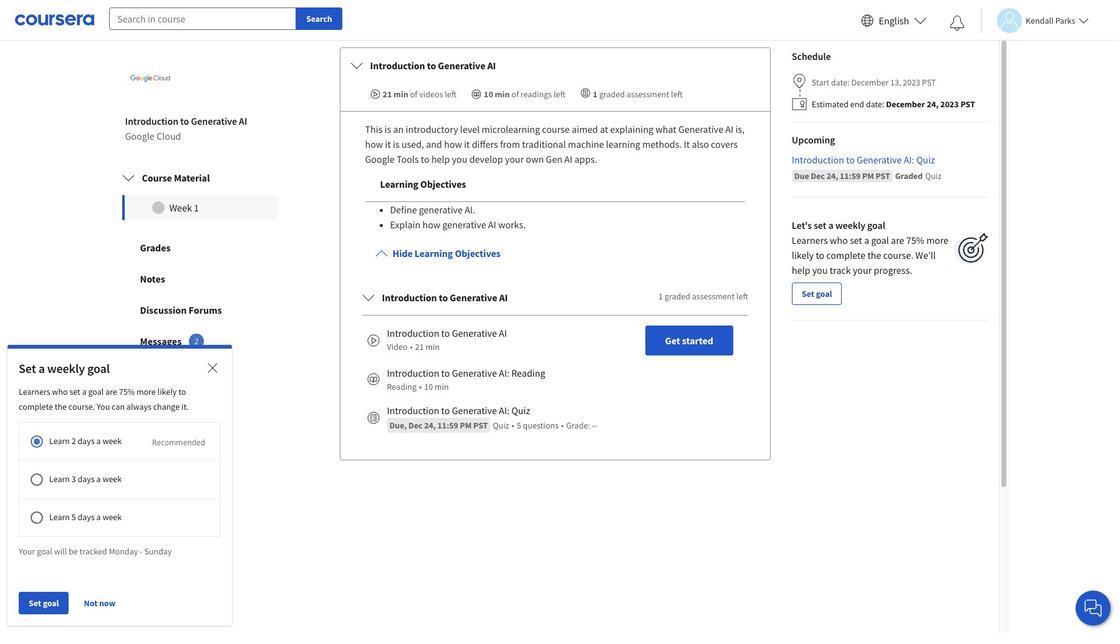 Task type: locate. For each thing, give the bounding box(es) containing it.
24, inside introduction to generative ai: quiz due, dec 24, 11:59 pm pst quiz • 5 questions • grade: --
[[424, 420, 436, 431]]

1 vertical spatial 24,
[[827, 170, 839, 182]]

ai: up introduction to generative ai: quiz due, dec 24, 11:59 pm pst quiz • 5 questions • grade: --
[[499, 367, 510, 379]]

5
[[517, 420, 521, 431], [72, 512, 76, 523]]

generative inside introduction to generative ai: quiz due, dec 24, 11:59 pm pst quiz • 5 questions • grade: --
[[452, 404, 497, 417]]

the inside learners who set a goal are 75% more likely to complete the course. we'll help you track your progress.
[[868, 249, 882, 261]]

help down and
[[432, 153, 450, 165]]

search button
[[296, 7, 342, 30]]

now
[[99, 598, 116, 609]]

learn
[[49, 435, 70, 447], [49, 474, 70, 485], [49, 512, 70, 523]]

generative down ai.
[[443, 218, 486, 231]]

how right and
[[444, 138, 462, 150]]

24, inside introduction to generative ai: quiz due dec 24, 11:59 pm pst graded quiz
[[827, 170, 839, 182]]

0 horizontal spatial it
[[385, 138, 391, 150]]

reading up questions
[[512, 367, 546, 379]]

2 down discussion forums link
[[195, 336, 199, 347]]

1 horizontal spatial it
[[464, 138, 470, 150]]

75% up can
[[119, 386, 135, 397]]

0 vertical spatial introduction to generative ai
[[370, 59, 496, 72]]

1 week from the top
[[103, 435, 122, 447]]

generative up also at the right top of the page
[[679, 123, 724, 135]]

2023
[[903, 77, 921, 88], [941, 99, 959, 110]]

min inside the introduction to generative ai video • 21 min
[[426, 341, 440, 352]]

learners who set a goal are 75% more likely to complete the course. we'll help you track your progress.
[[792, 234, 949, 276]]

you left develop
[[452, 153, 468, 165]]

2 learn from the top
[[49, 474, 70, 485]]

generative inside dropdown button
[[438, 59, 486, 72]]

dec right the due,
[[409, 420, 423, 431]]

1 vertical spatial you
[[813, 264, 828, 276]]

2 vertical spatial days
[[78, 512, 95, 523]]

objectives up define generative ai. explain how generative ai works.
[[421, 178, 466, 190]]

75% inside learners who set a goal are 75% more likely to complete the course. you can always change it.
[[119, 386, 135, 397]]

min down the introduction to generative ai video • 21 min
[[435, 381, 449, 392]]

your
[[505, 153, 524, 165], [853, 264, 872, 276]]

objectives down define generative ai. explain how generative ai works.
[[455, 247, 501, 260]]

2 of from the left
[[512, 89, 519, 100]]

generative left ai.
[[419, 203, 463, 216]]

complete down set a weekly goal
[[19, 401, 53, 412]]

goal up you
[[88, 386, 104, 397]]

1 up aimed
[[593, 89, 598, 100]]

0 horizontal spatial 5
[[72, 512, 76, 523]]

1 horizontal spatial are
[[891, 234, 905, 246]]

0 horizontal spatial pm
[[460, 420, 472, 431]]

estimated end date: december 24, 2023 pst
[[812, 99, 976, 110]]

set goal button
[[792, 283, 842, 305], [19, 592, 69, 615]]

of left videos
[[410, 89, 418, 100]]

ai: for introduction to generative ai: reading
[[499, 367, 510, 379]]

0 horizontal spatial 21
[[383, 89, 392, 100]]

who inside learners who set a goal are 75% more likely to complete the course. we'll help you track your progress.
[[830, 234, 848, 246]]

december
[[852, 77, 889, 88], [887, 99, 925, 110]]

pm inside introduction to generative ai: quiz due, dec 24, 11:59 pm pst quiz • 5 questions • grade: --
[[460, 420, 472, 431]]

kendall
[[1026, 15, 1054, 26]]

0 horizontal spatial reading
[[387, 381, 417, 392]]

2 vertical spatial 1
[[659, 291, 663, 302]]

5 up be
[[72, 512, 76, 523]]

works.
[[498, 218, 526, 231]]

21 inside the introduction to generative ai video • 21 min
[[415, 341, 424, 352]]

1 horizontal spatial how
[[423, 218, 441, 231]]

complete inside learners who set a goal are 75% more likely to complete the course. we'll help you track your progress.
[[827, 249, 866, 261]]

2 horizontal spatial set
[[850, 234, 863, 246]]

learners down set a weekly goal
[[19, 386, 50, 397]]

to inside learners who set a goal are 75% more likely to complete the course. we'll help you track your progress.
[[816, 249, 825, 261]]

1 vertical spatial complete
[[19, 401, 53, 412]]

to inside dropdown button
[[427, 59, 436, 72]]

ai: up graded
[[904, 153, 915, 166]]

0 vertical spatial week
[[103, 435, 122, 447]]

weekly inside dialog
[[47, 361, 85, 376]]

0 vertical spatial course.
[[884, 249, 914, 261]]

0 horizontal spatial google
[[125, 130, 155, 142]]

to down introduction to generative ai: reading reading • 10 min
[[441, 404, 450, 417]]

introduction inside the introduction to generative ai video • 21 min
[[387, 327, 439, 339]]

1 vertical spatial google
[[365, 153, 395, 165]]

close image
[[205, 361, 220, 376]]

1 graded assessment left
[[593, 89, 683, 100], [659, 291, 749, 302]]

1 horizontal spatial set goal
[[802, 288, 832, 299]]

2 horizontal spatial how
[[444, 138, 462, 150]]

10 inside introduction to generative ai: reading reading • 10 min
[[424, 381, 433, 392]]

are up progress.
[[891, 234, 905, 246]]

progress.
[[874, 264, 913, 276]]

more inside learners who set a goal are 75% more likely to complete the course. we'll help you track your progress.
[[927, 234, 949, 246]]

course
[[542, 123, 570, 135]]

this
[[365, 123, 383, 135]]

set down let's set a weekly goal on the right top
[[850, 234, 863, 246]]

to right tools
[[421, 153, 430, 165]]

you left track
[[813, 264, 828, 276]]

0 vertical spatial date:
[[832, 77, 850, 88]]

it.
[[182, 401, 189, 412]]

set right let's
[[814, 219, 827, 231]]

goal down track
[[816, 288, 832, 299]]

75% up we'll
[[907, 234, 925, 246]]

learn for learn 5 days a week
[[49, 512, 70, 523]]

1 graded assessment left up explaining
[[593, 89, 683, 100]]

pm down introduction to generative ai: quiz link
[[863, 170, 874, 182]]

is
[[385, 123, 391, 135], [393, 138, 400, 150]]

learners down let's
[[792, 234, 828, 246]]

1 horizontal spatial date:
[[866, 99, 885, 110]]

5 inside set a weekly goal option group
[[72, 512, 76, 523]]

learn for learn 3 days a week
[[49, 474, 70, 485]]

discussion
[[140, 304, 187, 316]]

date:
[[832, 77, 850, 88], [866, 99, 885, 110]]

5 inside introduction to generative ai: quiz due, dec 24, 11:59 pm pst quiz • 5 questions • grade: --
[[517, 420, 521, 431]]

11:59 inside introduction to generative ai: quiz due dec 24, 11:59 pm pst graded quiz
[[840, 170, 861, 182]]

1 vertical spatial your
[[853, 264, 872, 276]]

2 vertical spatial 24,
[[424, 420, 436, 431]]

0 vertical spatial likely
[[792, 249, 814, 261]]

more for we'll
[[927, 234, 949, 246]]

10 min of readings left
[[484, 89, 566, 100]]

0 horizontal spatial 2
[[72, 435, 76, 447]]

21
[[383, 89, 392, 100], [415, 341, 424, 352]]

0 vertical spatial you
[[452, 153, 468, 165]]

are inside learners who set a goal are 75% more likely to complete the course. we'll help you track your progress.
[[891, 234, 905, 246]]

learners for learners who set a goal are 75% more likely to complete the course. you can always change it.
[[19, 386, 50, 397]]

min right video
[[426, 341, 440, 352]]

who inside learners who set a goal are 75% more likely to complete the course. you can always change it.
[[52, 386, 68, 397]]

0 vertical spatial 75%
[[907, 234, 925, 246]]

0 horizontal spatial help
[[432, 153, 450, 165]]

introduction
[[370, 59, 425, 72], [125, 115, 178, 127], [792, 153, 845, 166], [382, 291, 437, 304], [387, 327, 439, 339], [387, 367, 439, 379], [387, 404, 439, 417]]

learners inside learners who set a goal are 75% more likely to complete the course. you can always change it.
[[19, 386, 50, 397]]

learn up learn 3 days a week
[[49, 435, 70, 447]]

likely inside learners who set a goal are 75% more likely to complete the course. you can always change it.
[[158, 386, 177, 397]]

course. inside learners who set a goal are 75% more likely to complete the course. you can always change it.
[[68, 401, 95, 412]]

set goal down track
[[802, 288, 832, 299]]

notes link
[[110, 263, 290, 294]]

likely up change
[[158, 386, 177, 397]]

grade:
[[566, 420, 590, 431]]

0 vertical spatial objectives
[[421, 178, 466, 190]]

generative inside the introduction to generative ai video • 21 min
[[452, 327, 497, 339]]

ai.
[[465, 203, 475, 216]]

course material
[[142, 172, 210, 184]]

are inside learners who set a goal are 75% more likely to complete the course. you can always change it.
[[106, 386, 117, 397]]

1 vertical spatial learners
[[19, 386, 50, 397]]

introduction inside introduction to generative ai: reading reading • 10 min
[[387, 367, 439, 379]]

who for learners who set a goal are 75% more likely to complete the course. you can always change it.
[[52, 386, 68, 397]]

11:59 inside introduction to generative ai: quiz due, dec 24, 11:59 pm pst quiz • 5 questions • grade: --
[[438, 420, 458, 431]]

introduction to generative ai: quiz link
[[792, 152, 989, 167]]

0 horizontal spatial who
[[52, 386, 68, 397]]

0 horizontal spatial you
[[452, 153, 468, 165]]

24, for introduction to generative ai: quiz due, dec 24, 11:59 pm pst quiz • 5 questions • grade: --
[[424, 420, 436, 431]]

likely down let's
[[792, 249, 814, 261]]

11:59 for introduction to generative ai: quiz due dec 24, 11:59 pm pst graded quiz
[[840, 170, 861, 182]]

0 vertical spatial your
[[505, 153, 524, 165]]

grades
[[140, 241, 171, 254]]

1 horizontal spatial 1
[[593, 89, 598, 100]]

set a weekly goal dialog
[[7, 345, 274, 626]]

0 vertical spatial assessment
[[627, 89, 670, 100]]

0 vertical spatial who
[[830, 234, 848, 246]]

days up tracked
[[78, 512, 95, 523]]

generative down the introduction to generative ai video • 21 min
[[452, 367, 497, 379]]

1 vertical spatial set goal button
[[19, 592, 69, 615]]

graded up at
[[599, 89, 625, 100]]

ai: inside introduction to generative ai: reading reading • 10 min
[[499, 367, 510, 379]]

and
[[426, 138, 442, 150]]

how
[[365, 138, 383, 150], [444, 138, 462, 150], [423, 218, 441, 231]]

2
[[195, 336, 199, 347], [72, 435, 76, 447]]

2 vertical spatial ai:
[[499, 404, 510, 417]]

set inside learners who set a goal are 75% more likely to complete the course. you can always change it.
[[70, 386, 80, 397]]

10 up microlearning at the top
[[484, 89, 493, 100]]

likely inside learners who set a goal are 75% more likely to complete the course. we'll help you track your progress.
[[792, 249, 814, 261]]

dec for introduction to generative ai: quiz due dec 24, 11:59 pm pst graded quiz
[[811, 170, 825, 182]]

introduction inside introduction to generative ai: quiz due, dec 24, 11:59 pm pst quiz • 5 questions • grade: --
[[387, 404, 439, 417]]

more
[[927, 234, 949, 246], [137, 386, 156, 397]]

likely for always
[[158, 386, 177, 397]]

1 vertical spatial weekly
[[47, 361, 85, 376]]

1 vertical spatial objectives
[[455, 247, 501, 260]]

1 of from the left
[[410, 89, 418, 100]]

1 vertical spatial set
[[850, 234, 863, 246]]

0 vertical spatial weekly
[[836, 219, 866, 231]]

date: right start
[[832, 77, 850, 88]]

to inside learners who set a goal are 75% more likely to complete the course. you can always change it.
[[179, 386, 186, 397]]

introduction inside introduction to generative ai: quiz due dec 24, 11:59 pm pst graded quiz
[[792, 153, 845, 166]]

not
[[84, 598, 97, 609]]

assessment up the started
[[692, 291, 735, 302]]

set goal left not on the left of page
[[29, 598, 59, 609]]

the for you
[[55, 401, 67, 412]]

goal inside learners who set a goal are 75% more likely to complete the course. you can always change it.
[[88, 386, 104, 397]]

to up introduction to generative ai: reading reading • 10 min
[[441, 327, 450, 339]]

days for 2
[[78, 435, 95, 447]]

who down set a weekly goal
[[52, 386, 68, 397]]

notes
[[140, 273, 165, 285]]

to up videos
[[427, 59, 436, 72]]

1 horizontal spatial more
[[927, 234, 949, 246]]

1 horizontal spatial pm
[[863, 170, 874, 182]]

pst inside introduction to generative ai: quiz due dec 24, 11:59 pm pst graded quiz
[[876, 170, 891, 182]]

1 vertical spatial learn
[[49, 474, 70, 485]]

0 vertical spatial 11:59
[[840, 170, 861, 182]]

more up the always
[[137, 386, 156, 397]]

pm for introduction to generative ai: quiz due, dec 24, 11:59 pm pst quiz • 5 questions • grade: --
[[460, 420, 472, 431]]

own
[[526, 153, 544, 165]]

0 horizontal spatial your
[[505, 153, 524, 165]]

kendall parks
[[1026, 15, 1076, 26]]

week
[[103, 435, 122, 447], [103, 474, 122, 485], [103, 512, 122, 523]]

reading up the due,
[[387, 381, 417, 392]]

introduction down video
[[387, 367, 439, 379]]

3 days from the top
[[78, 512, 95, 523]]

the up progress.
[[868, 249, 882, 261]]

0 vertical spatial is
[[385, 123, 391, 135]]

generative up videos
[[438, 59, 486, 72]]

0 horizontal spatial 11:59
[[438, 420, 458, 431]]

2 days from the top
[[78, 474, 95, 485]]

who down let's set a weekly goal on the right top
[[830, 234, 848, 246]]

is down an
[[393, 138, 400, 150]]

introduction up video
[[387, 327, 439, 339]]

1 vertical spatial ai:
[[499, 367, 510, 379]]

introduction for cloud
[[125, 115, 178, 127]]

of for readings
[[512, 89, 519, 100]]

1 vertical spatial days
[[78, 474, 95, 485]]

1 horizontal spatial likely
[[792, 249, 814, 261]]

week right 3
[[103, 474, 122, 485]]

0 vertical spatial complete
[[827, 249, 866, 261]]

1 horizontal spatial reading
[[512, 367, 546, 379]]

google
[[125, 130, 155, 142], [365, 153, 395, 165]]

help left track
[[792, 264, 811, 276]]

1 vertical spatial dec
[[409, 420, 423, 431]]

your down from
[[505, 153, 524, 165]]

ai: for introduction to generative ai: quiz
[[499, 404, 510, 417]]

objectives
[[421, 178, 466, 190], [455, 247, 501, 260]]

is left an
[[385, 123, 391, 135]]

it
[[684, 138, 690, 150]]

readings
[[521, 89, 552, 100]]

likely
[[792, 249, 814, 261], [158, 386, 177, 397]]

1 horizontal spatial 2
[[195, 336, 199, 347]]

are up can
[[106, 386, 117, 397]]

1 horizontal spatial graded
[[665, 291, 691, 302]]

how right explain at left top
[[423, 218, 441, 231]]

course. inside learners who set a goal are 75% more likely to complete the course. we'll help you track your progress.
[[884, 249, 914, 261]]

learn left 3
[[49, 474, 70, 485]]

an
[[393, 123, 404, 135]]

11:59 down introduction to generative ai: quiz link
[[840, 170, 861, 182]]

0 vertical spatial 2023
[[903, 77, 921, 88]]

0 horizontal spatial 1
[[194, 201, 199, 214]]

generative down introduction to generative ai: reading reading • 10 min
[[452, 404, 497, 417]]

3 week from the top
[[103, 512, 122, 523]]

quiz up graded
[[917, 153, 936, 166]]

1 horizontal spatial 75%
[[907, 234, 925, 246]]

1 horizontal spatial 10
[[484, 89, 493, 100]]

to down the introduction to generative ai video • 21 min
[[441, 367, 450, 379]]

5 left questions
[[517, 420, 521, 431]]

dec inside introduction to generative ai: quiz due, dec 24, 11:59 pm pst quiz • 5 questions • grade: --
[[409, 420, 423, 431]]

google left cloud
[[125, 130, 155, 142]]

2 vertical spatial learn
[[49, 512, 70, 523]]

learners inside learners who set a goal are 75% more likely to complete the course. we'll help you track your progress.
[[792, 234, 828, 246]]

google left tools
[[365, 153, 395, 165]]

introduction to generative ai google cloud
[[125, 115, 247, 142]]

goal inside learners who set a goal are 75% more likely to complete the course. we'll help you track your progress.
[[872, 234, 889, 246]]

•
[[410, 341, 413, 352], [419, 381, 422, 392], [512, 420, 515, 431], [561, 420, 564, 431]]

1 vertical spatial date:
[[866, 99, 885, 110]]

you inside learners who set a goal are 75% more likely to complete the course. we'll help you track your progress.
[[813, 264, 828, 276]]

it down level
[[464, 138, 470, 150]]

define generative ai. explain how generative ai works.
[[390, 203, 526, 231]]

1 vertical spatial are
[[106, 386, 117, 397]]

more for you
[[137, 386, 156, 397]]

1
[[593, 89, 598, 100], [194, 201, 199, 214], [659, 291, 663, 302]]

days right 3
[[78, 474, 95, 485]]

2 horizontal spatial 24,
[[927, 99, 939, 110]]

75% inside learners who set a goal are 75% more likely to complete the course. we'll help you track your progress.
[[907, 234, 925, 246]]

complete inside learners who set a goal are 75% more likely to complete the course. you can always change it.
[[19, 401, 53, 412]]

a for learn 5 days a week
[[96, 512, 101, 523]]

introduction for due,
[[387, 404, 439, 417]]

learning objectives
[[380, 178, 466, 190]]

1 up get started button
[[659, 291, 663, 302]]

ai:
[[904, 153, 915, 166], [499, 367, 510, 379], [499, 404, 510, 417]]

introduction to generative ai
[[370, 59, 496, 72], [382, 291, 508, 304]]

generative up course material dropdown button
[[191, 115, 237, 127]]

ai inside the introduction to generative ai google cloud
[[239, 115, 247, 127]]

weekly up learners who set a goal are 75% more likely to complete the course. we'll help you track your progress.
[[836, 219, 866, 231]]

introduction inside dropdown button
[[370, 59, 425, 72]]

date: right end
[[866, 99, 885, 110]]

course. left you
[[68, 401, 95, 412]]

set goal button down track
[[792, 283, 842, 305]]

aimed
[[572, 123, 598, 135]]

videos
[[419, 89, 443, 100]]

a inside learners who set a goal are 75% more likely to complete the course. we'll help you track your progress.
[[865, 234, 870, 246]]

ai: inside introduction to generative ai: quiz due, dec 24, 11:59 pm pst quiz • 5 questions • grade: --
[[499, 404, 510, 417]]

are
[[891, 234, 905, 246], [106, 386, 117, 397]]

1 vertical spatial pm
[[460, 420, 472, 431]]

goal
[[868, 219, 886, 231], [872, 234, 889, 246], [816, 288, 832, 299], [87, 361, 110, 376], [88, 386, 104, 397], [37, 546, 52, 557], [43, 598, 59, 609]]

2 horizontal spatial 1
[[659, 291, 663, 302]]

introduction to generative ai: reading reading • 10 min
[[387, 367, 546, 392]]

your inside learners who set a goal are 75% more likely to complete the course. we'll help you track your progress.
[[853, 264, 872, 276]]

• inside introduction to generative ai: reading reading • 10 min
[[419, 381, 422, 392]]

2 vertical spatial week
[[103, 512, 122, 523]]

forums
[[189, 304, 222, 316]]

hide learning objectives
[[393, 247, 501, 260]]

0 horizontal spatial learners
[[19, 386, 50, 397]]

- inside set a weekly goal dialog
[[140, 546, 142, 557]]

google inside this is an introductory level microlearning course aimed at explaining what generative ai is, how it is used, and how it differs from traditional machine learning methods. it also covers google tools to help you develop your own gen ai apps.
[[365, 153, 395, 165]]

0 horizontal spatial how
[[365, 138, 383, 150]]

1 horizontal spatial your
[[853, 264, 872, 276]]

can
[[112, 401, 125, 412]]

0 horizontal spatial complete
[[19, 401, 53, 412]]

0 vertical spatial 1 graded assessment left
[[593, 89, 683, 100]]

set goal button inside set a weekly goal dialog
[[19, 592, 69, 615]]

introduction up 21 min of videos left
[[370, 59, 425, 72]]

0 horizontal spatial weekly
[[47, 361, 85, 376]]

generative up graded
[[857, 153, 902, 166]]

1 horizontal spatial google
[[365, 153, 395, 165]]

learners for learners who set a goal are 75% more likely to complete the course. we'll help you track your progress.
[[792, 234, 828, 246]]

december down 13,
[[887, 99, 925, 110]]

to inside the introduction to generative ai google cloud
[[180, 115, 189, 127]]

coursera image
[[15, 10, 94, 30]]

explain
[[390, 218, 421, 231]]

course.
[[884, 249, 914, 261], [68, 401, 95, 412]]

your inside this is an introductory level microlearning course aimed at explaining what generative ai is, how it is used, and how it differs from traditional machine learning methods. it also covers google tools to help you develop your own gen ai apps.
[[505, 153, 524, 165]]

learning up define
[[380, 178, 419, 190]]

the inside learners who set a goal are 75% more likely to complete the course. you can always change it.
[[55, 401, 67, 412]]

0 vertical spatial days
[[78, 435, 95, 447]]

0 vertical spatial are
[[891, 234, 905, 246]]

generative inside introduction to generative ai: reading reading • 10 min
[[452, 367, 497, 379]]

week for learn 3 days a week
[[103, 474, 122, 485]]

0 vertical spatial pm
[[863, 170, 874, 182]]

1 horizontal spatial help
[[792, 264, 811, 276]]

dec right due
[[811, 170, 825, 182]]

to inside introduction to generative ai: quiz due, dec 24, 11:59 pm pst quiz • 5 questions • grade: --
[[441, 404, 450, 417]]

pm inside introduction to generative ai: quiz due dec 24, 11:59 pm pst graded quiz
[[863, 170, 874, 182]]

10 down the introduction to generative ai video • 21 min
[[424, 381, 433, 392]]

0 vertical spatial the
[[868, 249, 882, 261]]

complete up track
[[827, 249, 866, 261]]

2 week from the top
[[103, 474, 122, 485]]

machine
[[568, 138, 604, 150]]

the
[[868, 249, 882, 261], [55, 401, 67, 412]]

generative inside the introduction to generative ai google cloud
[[191, 115, 237, 127]]

a inside learners who set a goal are 75% more likely to complete the course. you can always change it.
[[82, 386, 87, 397]]

1 vertical spatial 1
[[194, 201, 199, 214]]

a
[[829, 219, 834, 231], [865, 234, 870, 246], [38, 361, 45, 376], [82, 386, 87, 397], [96, 435, 101, 447], [96, 474, 101, 485], [96, 512, 101, 523]]

dec inside introduction to generative ai: quiz due dec 24, 11:59 pm pst graded quiz
[[811, 170, 825, 182]]

introduction inside the introduction to generative ai google cloud
[[125, 115, 178, 127]]

grades link
[[110, 232, 290, 263]]

1 vertical spatial is
[[393, 138, 400, 150]]

0 horizontal spatial 10
[[424, 381, 433, 392]]

weekly up learners who set a goal are 75% more likely to complete the course. you can always change it.
[[47, 361, 85, 376]]

google inside the introduction to generative ai google cloud
[[125, 130, 155, 142]]

pm
[[863, 170, 874, 182], [460, 420, 472, 431]]

0 horizontal spatial 75%
[[119, 386, 135, 397]]

introduction up the due,
[[387, 404, 439, 417]]

set goal
[[802, 288, 832, 299], [29, 598, 59, 609]]

you
[[452, 153, 468, 165], [813, 264, 828, 276]]

complete for learners who set a goal are 75% more likely to complete the course. we'll help you track your progress.
[[827, 249, 866, 261]]

1 days from the top
[[78, 435, 95, 447]]

1 learn from the top
[[49, 435, 70, 447]]

course. up progress.
[[884, 249, 914, 261]]

2 vertical spatial set
[[70, 386, 80, 397]]

week down can
[[103, 435, 122, 447]]

ai inside dropdown button
[[488, 59, 496, 72]]

set inside learners who set a goal are 75% more likely to complete the course. we'll help you track your progress.
[[850, 234, 863, 246]]

how inside define generative ai. explain how generative ai works.
[[423, 218, 441, 231]]

0 vertical spatial 5
[[517, 420, 521, 431]]

to inside the introduction to generative ai video • 21 min
[[441, 327, 450, 339]]

11:59 down introduction to generative ai: reading reading • 10 min
[[438, 420, 458, 431]]

to up cloud
[[180, 115, 189, 127]]

ai: down introduction to generative ai: reading reading • 10 min
[[499, 404, 510, 417]]

-
[[592, 420, 595, 431], [595, 420, 598, 431], [140, 546, 142, 557]]

1 vertical spatial who
[[52, 386, 68, 397]]

questions
[[523, 420, 559, 431]]

methods.
[[643, 138, 682, 150]]

21 left videos
[[383, 89, 392, 100]]

set down set a weekly goal
[[70, 386, 80, 397]]

• inside the introduction to generative ai video • 21 min
[[410, 341, 413, 352]]

3 learn from the top
[[49, 512, 70, 523]]

week for learn 2 days a week
[[103, 435, 122, 447]]

0 vertical spatial learn
[[49, 435, 70, 447]]

more inside learners who set a goal are 75% more likely to complete the course. you can always change it.
[[137, 386, 156, 397]]

weekly
[[836, 219, 866, 231], [47, 361, 85, 376]]

introduction to generative ai up the introduction to generative ai video • 21 min
[[382, 291, 508, 304]]

from
[[500, 138, 520, 150]]

1 vertical spatial 75%
[[119, 386, 135, 397]]



Task type: vqa. For each thing, say whether or not it's contained in the screenshot.
Beginner · Course · 1 - 4 Weeks
no



Task type: describe. For each thing, give the bounding box(es) containing it.
tools
[[397, 153, 419, 165]]

of for videos
[[410, 89, 418, 100]]

0 vertical spatial 21
[[383, 89, 392, 100]]

introduction for due
[[792, 153, 845, 166]]

week for learn 5 days a week
[[103, 512, 122, 523]]

monday
[[109, 546, 138, 557]]

0 vertical spatial set
[[802, 288, 815, 299]]

let's set a weekly goal
[[792, 219, 886, 231]]

1 it from the left
[[385, 138, 391, 150]]

hide
[[393, 247, 413, 260]]

english
[[879, 14, 910, 27]]

13,
[[891, 77, 902, 88]]

Search in course text field
[[109, 7, 296, 30]]

introduction to generative ai: quiz due dec 24, 11:59 pm pst graded quiz
[[792, 153, 942, 182]]

develop
[[470, 153, 503, 165]]

learning
[[606, 138, 641, 150]]

likely for you
[[792, 249, 814, 261]]

1 vertical spatial december
[[887, 99, 925, 110]]

to inside this is an introductory level microlearning course aimed at explaining what generative ai is, how it is used, and how it differs from traditional machine learning methods. it also covers google tools to help you develop your own gen ai apps.
[[421, 153, 430, 165]]

introduction down hide
[[382, 291, 437, 304]]

2 inside set a weekly goal option group
[[72, 435, 76, 447]]

0 vertical spatial set
[[814, 219, 827, 231]]

0 vertical spatial reading
[[512, 367, 546, 379]]

a for learn 2 days a week
[[96, 435, 101, 447]]

also
[[692, 138, 709, 150]]

a for learners who set a goal are 75% more likely to complete the course. we'll help you track your progress.
[[865, 234, 870, 246]]

at
[[600, 123, 609, 135]]

dec for introduction to generative ai: quiz due, dec 24, 11:59 pm pst quiz • 5 questions • grade: --
[[409, 420, 423, 431]]

learn 2 days a week
[[49, 435, 122, 447]]

hide learning objectives button
[[365, 238, 511, 268]]

upcoming
[[792, 133, 836, 146]]

to inside introduction to generative ai: quiz due dec 24, 11:59 pm pst graded quiz
[[847, 153, 855, 166]]

this is an introductory level microlearning course aimed at explaining what generative ai is, how it is used, and how it differs from traditional machine learning methods. it also covers google tools to help you develop your own gen ai apps.
[[365, 123, 745, 165]]

complete for learners who set a goal are 75% more likely to complete the course. you can always change it.
[[19, 401, 53, 412]]

introductory
[[406, 123, 458, 135]]

week 1 link
[[122, 195, 278, 220]]

sunday
[[144, 546, 172, 557]]

define
[[390, 203, 417, 216]]

1 vertical spatial set
[[19, 361, 36, 376]]

course material button
[[112, 160, 288, 195]]

1 horizontal spatial weekly
[[836, 219, 866, 231]]

• left questions
[[512, 420, 515, 431]]

a for learn 3 days a week
[[96, 474, 101, 485]]

discussion forums link
[[110, 294, 290, 326]]

quiz left questions
[[493, 420, 509, 431]]

course. for we'll
[[884, 249, 914, 261]]

what
[[656, 123, 677, 135]]

chat with us image
[[1084, 598, 1104, 618]]

2 vertical spatial set
[[29, 598, 41, 609]]

show notifications image
[[950, 16, 965, 31]]

week
[[169, 201, 192, 214]]

generative inside introduction to generative ai: quiz due dec 24, 11:59 pm pst graded quiz
[[857, 153, 902, 166]]

the for we'll
[[868, 249, 882, 261]]

graded
[[896, 170, 923, 182]]

21 min of videos left
[[383, 89, 457, 100]]

not now
[[84, 598, 116, 609]]

0 vertical spatial december
[[852, 77, 889, 88]]

material
[[174, 172, 210, 184]]

24, for introduction to generative ai: quiz due dec 24, 11:59 pm pst graded quiz
[[827, 170, 839, 182]]

75% for you
[[119, 386, 135, 397]]

differs
[[472, 138, 498, 150]]

0 vertical spatial learning
[[380, 178, 419, 190]]

discussion forums
[[140, 304, 222, 316]]

apps.
[[575, 153, 597, 165]]

course. for you
[[68, 401, 95, 412]]

help inside this is an introductory level microlearning course aimed at explaining what generative ai is, how it is used, and how it differs from traditional machine learning methods. it also covers google tools to help you develop your own gen ai apps.
[[432, 153, 450, 165]]

2 it from the left
[[464, 138, 470, 150]]

used,
[[402, 138, 424, 150]]

are for you
[[106, 386, 117, 397]]

always
[[127, 401, 152, 412]]

help center image
[[1086, 601, 1101, 616]]

75% for we'll
[[907, 234, 925, 246]]

learn 5 days a week
[[49, 512, 122, 523]]

ai: inside introduction to generative ai: quiz due dec 24, 11:59 pm pst graded quiz
[[904, 153, 915, 166]]

start
[[812, 77, 830, 88]]

get started
[[665, 334, 714, 347]]

set a weekly goal option group
[[19, 422, 274, 537]]

to up the introduction to generative ai video • 21 min
[[439, 291, 448, 304]]

1 horizontal spatial set goal button
[[792, 283, 842, 305]]

level
[[460, 123, 480, 135]]

not now button
[[79, 592, 121, 615]]

are for we'll
[[891, 234, 905, 246]]

0 horizontal spatial date:
[[832, 77, 850, 88]]

you inside this is an introductory level microlearning course aimed at explaining what generative ai is, how it is used, and how it differs from traditional machine learning methods. it also covers google tools to help you develop your own gen ai apps.
[[452, 153, 468, 165]]

get
[[665, 334, 680, 347]]

min left readings
[[495, 89, 510, 100]]

estimated
[[812, 99, 849, 110]]

ai inside the introduction to generative ai video • 21 min
[[499, 327, 507, 339]]

introduction to generative ai: quiz due, dec 24, 11:59 pm pst quiz • 5 questions • grade: --
[[387, 404, 598, 431]]

introduction for reading
[[387, 367, 439, 379]]

goal left not on the left of page
[[43, 598, 59, 609]]

you
[[97, 401, 110, 412]]

1 horizontal spatial 2023
[[941, 99, 959, 110]]

pm for introduction to generative ai: quiz due dec 24, 11:59 pm pst graded quiz
[[863, 170, 874, 182]]

0 vertical spatial generative
[[419, 203, 463, 216]]

goal left will
[[37, 546, 52, 557]]

who for learners who set a goal are 75% more likely to complete the course. we'll help you track your progress.
[[830, 234, 848, 246]]

parks
[[1056, 15, 1076, 26]]

quiz right graded
[[926, 170, 942, 182]]

learn for learn 2 days a week
[[49, 435, 70, 447]]

will
[[54, 546, 67, 557]]

introduction to generative ai button
[[340, 48, 770, 83]]

end
[[851, 99, 865, 110]]

introduction to generative ai inside dropdown button
[[370, 59, 496, 72]]

schedule
[[792, 50, 831, 62]]

video
[[387, 341, 408, 352]]

min inside introduction to generative ai: reading reading • 10 min
[[435, 381, 449, 392]]

english button
[[857, 0, 932, 41]]

messages
[[140, 335, 182, 347]]

1 vertical spatial reading
[[387, 381, 417, 392]]

0 vertical spatial 1
[[593, 89, 598, 100]]

gen
[[546, 153, 563, 165]]

pst inside introduction to generative ai: quiz due, dec 24, 11:59 pm pst quiz • 5 questions • grade: --
[[474, 420, 488, 431]]

course
[[142, 172, 172, 184]]

learn 3 days a week
[[49, 474, 122, 485]]

3
[[72, 474, 76, 485]]

get started button
[[645, 326, 734, 356]]

0 vertical spatial set goal
[[802, 288, 832, 299]]

a for learners who set a goal are 75% more likely to complete the course. you can always change it.
[[82, 386, 87, 397]]

goal up learners who set a goal are 75% more likely to complete the course. you can always change it.
[[87, 361, 110, 376]]

traditional
[[522, 138, 566, 150]]

explaining
[[611, 123, 654, 135]]

0 vertical spatial 10
[[484, 89, 493, 100]]

learning inside button
[[415, 247, 453, 260]]

1 vertical spatial generative
[[443, 218, 486, 231]]

google cloud image
[[125, 54, 175, 104]]

week 1
[[169, 201, 199, 214]]

0 horizontal spatial graded
[[599, 89, 625, 100]]

1 vertical spatial 1 graded assessment left
[[659, 291, 749, 302]]

kendall parks button
[[981, 8, 1090, 33]]

to inside introduction to generative ai: reading reading • 10 min
[[441, 367, 450, 379]]

0 vertical spatial 24,
[[927, 99, 939, 110]]

started
[[682, 334, 714, 347]]

tracked
[[80, 546, 107, 557]]

let's
[[792, 219, 812, 231]]

generative up the introduction to generative ai video • 21 min
[[450, 291, 497, 304]]

covers
[[711, 138, 738, 150]]

ai inside define generative ai. explain how generative ai works.
[[488, 218, 496, 231]]

due,
[[390, 420, 407, 431]]

days for 5
[[78, 512, 95, 523]]

be
[[69, 546, 78, 557]]

0 horizontal spatial 2023
[[903, 77, 921, 88]]

generative inside this is an introductory level microlearning course aimed at explaining what generative ai is, how it is used, and how it differs from traditional machine learning methods. it also covers google tools to help you develop your own gen ai apps.
[[679, 123, 724, 135]]

learners who set a goal are 75% more likely to complete the course. you can always change it.
[[19, 386, 189, 412]]

set goal inside set a weekly goal dialog
[[29, 598, 59, 609]]

set for learners who set a goal are 75% more likely to complete the course. you can always change it.
[[70, 386, 80, 397]]

quiz up questions
[[512, 404, 530, 417]]

0 horizontal spatial is
[[385, 123, 391, 135]]

search
[[306, 13, 332, 24]]

• left grade: at the bottom right of page
[[561, 420, 564, 431]]

set for learners who set a goal are 75% more likely to complete the course. we'll help you track your progress.
[[850, 234, 863, 246]]

goal up learners who set a goal are 75% more likely to complete the course. we'll help you track your progress.
[[868, 219, 886, 231]]

1 vertical spatial assessment
[[692, 291, 735, 302]]

min left videos
[[394, 89, 409, 100]]

start date: december 13, 2023 pst
[[812, 77, 936, 88]]

0 horizontal spatial assessment
[[627, 89, 670, 100]]

introduction to generative ai video • 21 min
[[387, 327, 507, 352]]

is,
[[736, 123, 745, 135]]

days for 3
[[78, 474, 95, 485]]

1 vertical spatial introduction to generative ai
[[382, 291, 508, 304]]

microlearning
[[482, 123, 540, 135]]

objectives inside button
[[455, 247, 501, 260]]

introduction for •
[[387, 327, 439, 339]]

11:59 for introduction to generative ai: quiz due, dec 24, 11:59 pm pst quiz • 5 questions • grade: --
[[438, 420, 458, 431]]

help inside learners who set a goal are 75% more likely to complete the course. we'll help you track your progress.
[[792, 264, 811, 276]]



